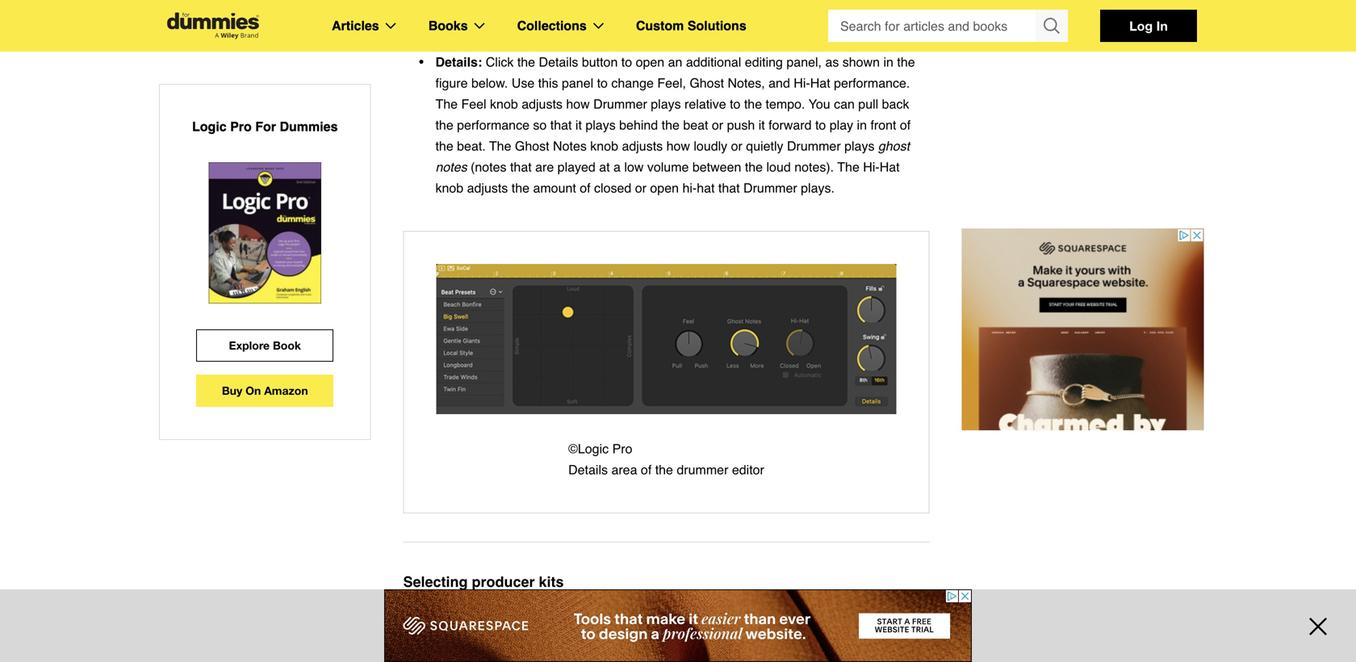 Task type: describe. For each thing, give the bounding box(es) containing it.
to down open book categories image
[[482, 33, 492, 48]]

kits
[[539, 574, 564, 590]]

played
[[558, 159, 596, 174]]

in
[[1157, 18, 1168, 34]]

has
[[492, 619, 512, 634]]

explore book
[[229, 339, 301, 352]]

default
[[527, 619, 566, 634]]

adjusts up so
[[522, 96, 563, 111]]

ghost notes
[[436, 138, 910, 174]]

when
[[575, 12, 606, 27]]

8th
[[842, 12, 860, 27]]

is inside the swing knob adjusts the amount of shuffle feel. click the lock icon to freeze the swing setting when changing presets. you can also click the 8th or 16th buttons to decide whether the swing is based on eighth or sixteenth notes.
[[645, 33, 655, 48]]

forward
[[769, 117, 812, 132]]

2 horizontal spatial that
[[719, 180, 740, 195]]

click the details button to open an additional editing panel, as shown in the figure below. use this panel to change feel, ghost notes, and hi-hat performance. the feel knob adjusts how drummer plays relative to the tempo. you can pull back the performance so that it plays behind the beat or push it forward to play in front of the beat. the ghost notes knob adjusts how loudly or quietly drummer plays
[[436, 54, 915, 153]]

©logic pro details area of the drummer editor
[[569, 441, 765, 477]]

to up designer
[[584, 640, 595, 655]]

between
[[693, 159, 742, 174]]

solutions
[[688, 18, 747, 33]]

button
[[582, 54, 618, 69]]

eighth
[[715, 33, 750, 48]]

changing
[[609, 12, 662, 27]]

acoustic
[[403, 640, 451, 655]]

open collections list image
[[593, 23, 604, 29]]

2 horizontal spatial a
[[871, 661, 878, 662]]

use
[[512, 75, 535, 90]]

ghost
[[878, 138, 910, 153]]

0 vertical spatial in
[[884, 54, 894, 69]]

to up electronic
[[649, 619, 660, 634]]

sixteenth
[[769, 33, 821, 48]]

plays.
[[801, 180, 835, 195]]

notes,
[[728, 75, 765, 90]]

adjusts inside (notes that are played at a low volume between the loud notes). the hi-hat knob adjusts the amount of closed or open hi-hat that drummer plays.
[[467, 180, 508, 195]]

swing
[[507, 0, 542, 6]]

open book categories image
[[474, 23, 485, 29]]

to up push
[[730, 96, 741, 111]]

so
[[533, 117, 547, 132]]

hat inside (notes that are played at a low volume between the loud notes). the hi-hat knob adjusts the amount of closed or open hi-hat that drummer plays.
[[880, 159, 900, 174]]

as
[[826, 54, 839, 69]]

1 horizontal spatial swing
[[609, 33, 642, 48]]

the down performance
[[489, 138, 512, 153]]

2 horizontal spatial is
[[888, 619, 897, 634]]

decide
[[496, 33, 534, 48]]

0 horizontal spatial in
[[857, 117, 867, 132]]

or down push
[[731, 138, 743, 153]]

can inside the swing knob adjusts the amount of shuffle feel. click the lock icon to freeze the swing setting when changing presets. you can also click the 8th or 16th buttons to decide whether the swing is based on eighth or sixteenth notes.
[[740, 12, 761, 27]]

of inside the ©logic pro details area of the drummer editor
[[641, 462, 652, 477]]

each drummer has a default kit connected to the drummer. if the drummer character is an acoustic drummer (as opposed to an electronic drummer), the kit is automatically loaded into the stereo drum kit designer software instrument. you can upgrade the kit to a speci
[[403, 619, 922, 662]]

into
[[403, 661, 424, 662]]

book image image
[[209, 162, 321, 304]]

0 vertical spatial plays
[[651, 96, 681, 111]]

0 vertical spatial swing
[[497, 12, 530, 27]]

of inside (notes that are played at a low volume between the loud notes). the hi-hat knob adjusts the amount of closed or open hi-hat that drummer plays.
[[580, 180, 591, 195]]

1 vertical spatial drummer
[[787, 138, 841, 153]]

automatically
[[790, 640, 865, 655]]

pro for logic
[[230, 119, 252, 134]]

1 horizontal spatial how
[[667, 138, 690, 153]]

can inside each drummer has a default kit connected to the drummer. if the drummer character is an acoustic drummer (as opposed to an electronic drummer), the kit is automatically loaded into the stereo drum kit designer software instrument. you can upgrade the kit to a speci
[[743, 661, 764, 662]]

hi- inside (notes that are played at a low volume between the loud notes). the hi-hat knob adjusts the amount of closed or open hi-hat that drummer plays.
[[863, 159, 880, 174]]

opposed
[[531, 640, 581, 655]]

custom
[[636, 18, 684, 33]]

2 vertical spatial is
[[777, 640, 786, 655]]

you inside each drummer has a default kit connected to the drummer. if the drummer character is an acoustic drummer (as opposed to an electronic drummer), the kit is automatically loaded into the stereo drum kit designer software instrument. you can upgrade the kit to a speci
[[718, 661, 739, 662]]

1 vertical spatial advertisement element
[[384, 589, 972, 662]]

the swing knob adjusts the amount of shuffle feel. click the lock icon to freeze the swing setting when changing presets. you can also click the 8th or 16th buttons to decide whether the swing is based on eighth or sixteenth notes.
[[436, 0, 904, 48]]

shown
[[843, 54, 880, 69]]

based
[[658, 33, 693, 48]]

performance
[[457, 117, 530, 132]]

this
[[538, 75, 558, 90]]

drummer inside (notes that are played at a low volume between the loud notes). the hi-hat knob adjusts the amount of closed or open hi-hat that drummer plays.
[[744, 180, 798, 195]]

hi-
[[683, 180, 697, 195]]

notes.
[[824, 33, 859, 48]]

presets.
[[665, 12, 711, 27]]

loaded
[[869, 640, 907, 655]]

the inside (notes that are played at a low volume between the loud notes). the hi-hat knob adjusts the amount of closed or open hi-hat that drummer plays.
[[838, 159, 860, 174]]

selecting
[[403, 574, 468, 590]]

editor
[[732, 462, 765, 477]]

producer
[[472, 574, 535, 590]]

2 horizontal spatial kit
[[840, 661, 853, 662]]

beat.
[[457, 138, 486, 153]]

amount inside the swing knob adjusts the amount of shuffle feel. click the lock icon to freeze the swing setting when changing presets. you can also click the 8th or 16th buttons to decide whether the swing is based on eighth or sixteenth notes.
[[644, 0, 687, 6]]

instrument.
[[650, 661, 714, 662]]

book
[[273, 339, 301, 352]]

back
[[882, 96, 910, 111]]

notes).
[[795, 159, 834, 174]]

electronic
[[617, 640, 672, 655]]

drummer),
[[675, 640, 735, 655]]

hat
[[697, 180, 715, 195]]

whether
[[538, 33, 584, 48]]

amount inside (notes that are played at a low volume between the loud notes). the hi-hat knob adjusts the amount of closed or open hi-hat that drummer plays.
[[533, 180, 576, 195]]

0 vertical spatial ghost
[[690, 75, 724, 90]]

to up change
[[622, 54, 632, 69]]

notes
[[553, 138, 587, 153]]

an inside the click the details button to open an additional editing panel, as shown in the figure below. use this panel to change feel, ghost notes, and hi-hat performance. the feel knob adjusts how drummer plays relative to the tempo. you can pull back the performance so that it plays behind the beat or push it forward to play in front of the beat. the ghost notes knob adjusts how loudly or quietly drummer plays
[[668, 54, 683, 69]]

hi- inside the click the details button to open an additional editing panel, as shown in the figure below. use this panel to change feel, ghost notes, and hi-hat performance. the feel knob adjusts how drummer plays relative to the tempo. you can pull back the performance so that it plays behind the beat or push it forward to play in front of the beat. the ghost notes knob adjusts how loudly or quietly drummer plays
[[794, 75, 810, 90]]

click
[[792, 12, 817, 27]]

(as
[[510, 640, 528, 655]]

(notes
[[471, 159, 507, 174]]

designer
[[543, 661, 594, 662]]

hat inside the click the details button to open an additional editing panel, as shown in the figure below. use this panel to change feel, ghost notes, and hi-hat performance. the feel knob adjusts how drummer plays relative to the tempo. you can pull back the performance so that it plays behind the beat or push it forward to play in front of the beat. the ghost notes knob adjusts how loudly or quietly drummer plays
[[810, 75, 831, 90]]

click inside the click the details button to open an additional editing panel, as shown in the figure below. use this panel to change feel, ghost notes, and hi-hat performance. the feel knob adjusts how drummer plays relative to the tempo. you can pull back the performance so that it plays behind the beat or push it forward to play in front of the beat. the ghost notes knob adjusts how loudly or quietly drummer plays
[[486, 54, 514, 69]]

low
[[625, 159, 644, 174]]

feel,
[[658, 75, 686, 90]]

or up "editing"
[[754, 33, 765, 48]]

1 vertical spatial kit
[[760, 640, 773, 655]]

explore book link
[[196, 329, 334, 362]]

0 horizontal spatial that
[[510, 159, 532, 174]]

or inside (notes that are played at a low volume between the loud notes). the hi-hat knob adjusts the amount of closed or open hi-hat that drummer plays.
[[635, 180, 647, 195]]

Search for articles and books text field
[[828, 10, 1038, 42]]

knob inside (notes that are played at a low volume between the loud notes). the hi-hat knob adjusts the amount of closed or open hi-hat that drummer plays.
[[436, 180, 464, 195]]

freeze
[[436, 12, 472, 27]]

1 vertical spatial plays
[[586, 117, 616, 132]]

details for area
[[569, 462, 608, 477]]

the down figure
[[436, 96, 458, 111]]

pull
[[859, 96, 879, 111]]

a inside (notes that are played at a low volume between the loud notes). the hi-hat knob adjusts the amount of closed or open hi-hat that drummer plays.
[[614, 159, 621, 174]]

panel
[[562, 75, 594, 90]]

can inside the click the details button to open an additional editing panel, as shown in the figure below. use this panel to change feel, ghost notes, and hi-hat performance. the feel knob adjusts how drummer plays relative to the tempo. you can pull back the performance so that it plays behind the beat or push it forward to play in front of the beat. the ghost notes knob adjusts how loudly or quietly drummer plays
[[834, 96, 855, 111]]



Task type: vqa. For each thing, say whether or not it's contained in the screenshot.
plays.
yes



Task type: locate. For each thing, give the bounding box(es) containing it.
0 vertical spatial hi-
[[794, 75, 810, 90]]

2 horizontal spatial plays
[[845, 138, 875, 153]]

log in link
[[1101, 10, 1197, 42]]

plays down the feel,
[[651, 96, 681, 111]]

1 horizontal spatial that
[[551, 117, 572, 132]]

is down custom
[[645, 33, 655, 48]]

selecting producer kits
[[403, 574, 564, 590]]

stereo
[[449, 661, 485, 662]]

of
[[690, 0, 701, 6], [900, 117, 911, 132], [580, 180, 591, 195], [641, 462, 652, 477]]

1 vertical spatial ghost
[[515, 138, 550, 153]]

2 vertical spatial that
[[719, 180, 740, 195]]

1 vertical spatial you
[[809, 96, 831, 111]]

the inside the swing knob adjusts the amount of shuffle feel. click the lock icon to freeze the swing setting when changing presets. you can also click the 8th or 16th buttons to decide whether the swing is based on eighth or sixteenth notes.
[[481, 0, 504, 6]]

a down loaded
[[871, 661, 878, 662]]

2 vertical spatial kit
[[840, 661, 853, 662]]

collections
[[517, 18, 587, 33]]

beat
[[683, 117, 709, 132]]

pro up area
[[613, 441, 633, 456]]

0 vertical spatial kit
[[569, 619, 582, 634]]

0 vertical spatial open
[[636, 54, 665, 69]]

custom solutions
[[636, 18, 747, 33]]

plays up notes
[[586, 117, 616, 132]]

an up loaded
[[901, 619, 915, 634]]

or right beat
[[712, 117, 724, 132]]

hat down as
[[810, 75, 831, 90]]

0 vertical spatial how
[[566, 96, 590, 111]]

1 horizontal spatial plays
[[651, 96, 681, 111]]

log in
[[1130, 18, 1168, 34]]

to
[[881, 0, 892, 6], [482, 33, 492, 48], [622, 54, 632, 69], [597, 75, 608, 90], [730, 96, 741, 111], [816, 117, 826, 132], [649, 619, 660, 634], [584, 640, 595, 655], [856, 661, 867, 662]]

you inside the swing knob adjusts the amount of shuffle feel. click the lock icon to freeze the swing setting when changing presets. you can also click the 8th or 16th buttons to decide whether the swing is based on eighth or sixteenth notes.
[[715, 12, 737, 27]]

2 vertical spatial can
[[743, 661, 764, 662]]

or down low
[[635, 180, 647, 195]]

that right so
[[551, 117, 572, 132]]

2 vertical spatial you
[[718, 661, 739, 662]]

1 horizontal spatial a
[[614, 159, 621, 174]]

for
[[255, 119, 276, 134]]

an up software
[[599, 640, 613, 655]]

in
[[884, 54, 894, 69], [857, 117, 867, 132]]

is up upgrade
[[777, 640, 786, 655]]

0 vertical spatial drummer
[[594, 96, 647, 111]]

0 horizontal spatial click
[[486, 54, 514, 69]]

character
[[831, 619, 884, 634]]

click up "below."
[[486, 54, 514, 69]]

you up play at the top of page
[[809, 96, 831, 111]]

0 vertical spatial details
[[539, 54, 578, 69]]

can
[[740, 12, 761, 27], [834, 96, 855, 111], [743, 661, 764, 662]]

to down character at the bottom right
[[856, 661, 867, 662]]

how up the volume
[[667, 138, 690, 153]]

pro
[[230, 119, 252, 134], [613, 441, 633, 456]]

1 horizontal spatial kit
[[760, 640, 773, 655]]

upgrade
[[767, 661, 815, 662]]

notes
[[436, 159, 467, 174]]

0 horizontal spatial how
[[566, 96, 590, 111]]

it up notes
[[576, 117, 582, 132]]

and
[[769, 75, 790, 90]]

1 horizontal spatial hi-
[[863, 159, 880, 174]]

each
[[403, 619, 433, 634]]

16th
[[879, 12, 904, 27]]

(notes that are played at a low volume between the loud notes). the hi-hat knob adjusts the amount of closed or open hi-hat that drummer plays.
[[436, 159, 900, 195]]

can down the feel.
[[740, 12, 761, 27]]

1 vertical spatial amount
[[533, 180, 576, 195]]

plays down play at the top of page
[[845, 138, 875, 153]]

tempo.
[[766, 96, 805, 111]]

1 horizontal spatial amount
[[644, 0, 687, 6]]

1 it from the left
[[576, 117, 582, 132]]

of down played
[[580, 180, 591, 195]]

volume
[[647, 159, 689, 174]]

1 vertical spatial that
[[510, 159, 532, 174]]

kit down automatically
[[840, 661, 853, 662]]

articles
[[332, 18, 379, 33]]

0 horizontal spatial pro
[[230, 119, 252, 134]]

you down shuffle
[[715, 12, 737, 27]]

1 vertical spatial details
[[569, 462, 608, 477]]

buy on amazon link
[[196, 375, 334, 407]]

0 horizontal spatial swing
[[497, 12, 530, 27]]

drummer down change
[[594, 96, 647, 111]]

of inside the click the details button to open an additional editing panel, as shown in the figure below. use this panel to change feel, ghost notes, and hi-hat performance. the feel knob adjusts how drummer plays relative to the tempo. you can pull back the performance so that it plays behind the beat or push it forward to play in front of the beat. the ghost notes knob adjusts how loudly or quietly drummer plays
[[900, 117, 911, 132]]

details inside the click the details button to open an additional editing panel, as shown in the figure below. use this panel to change feel, ghost notes, and hi-hat performance. the feel knob adjusts how drummer plays relative to the tempo. you can pull back the performance so that it plays behind the beat or push it forward to play in front of the beat. the ghost notes knob adjusts how loudly or quietly drummer plays
[[539, 54, 578, 69]]

drummer inside the ©logic pro details area of the drummer editor
[[677, 462, 729, 477]]

open inside (notes that are played at a low volume between the loud notes). the hi-hat knob adjusts the amount of closed or open hi-hat that drummer plays.
[[650, 180, 679, 195]]

0 horizontal spatial amount
[[533, 180, 576, 195]]

or
[[864, 12, 875, 27], [754, 33, 765, 48], [712, 117, 724, 132], [731, 138, 743, 153], [635, 180, 647, 195]]

1 vertical spatial click
[[486, 54, 514, 69]]

of right 'front'
[[900, 117, 911, 132]]

can up play at the top of page
[[834, 96, 855, 111]]

2 vertical spatial an
[[599, 640, 613, 655]]

you inside the click the details button to open an additional editing panel, as shown in the figure below. use this panel to change feel, ghost notes, and hi-hat performance. the feel knob adjusts how drummer plays relative to the tempo. you can pull back the performance so that it plays behind the beat or push it forward to play in front of the beat. the ghost notes knob adjusts how loudly or quietly drummer plays
[[809, 96, 831, 111]]

2 it from the left
[[759, 117, 765, 132]]

1 vertical spatial an
[[901, 619, 915, 634]]

the
[[622, 0, 640, 6], [806, 0, 824, 6], [475, 12, 493, 27], [821, 12, 839, 27], [587, 33, 605, 48], [517, 54, 535, 69], [897, 54, 915, 69], [744, 96, 762, 111], [436, 117, 454, 132], [662, 117, 680, 132], [436, 138, 454, 153], [745, 159, 763, 174], [512, 180, 530, 195], [655, 462, 673, 477], [663, 619, 681, 634], [754, 619, 772, 634], [739, 640, 757, 655], [428, 661, 446, 662], [818, 661, 836, 662]]

if
[[743, 619, 750, 634]]

push
[[727, 117, 755, 132]]

details for button
[[539, 54, 578, 69]]

adjusts down "behind"
[[622, 138, 663, 153]]

amount
[[644, 0, 687, 6], [533, 180, 576, 195]]

custom solutions link
[[636, 15, 747, 36]]

open article categories image
[[386, 23, 396, 29]]

2 vertical spatial a
[[871, 661, 878, 662]]

or down 'icon'
[[864, 12, 875, 27]]

buy on amazon
[[222, 384, 308, 397]]

change
[[612, 75, 654, 90]]

1 vertical spatial is
[[888, 619, 897, 634]]

amount up custom
[[644, 0, 687, 6]]

0 horizontal spatial a
[[516, 619, 523, 634]]

drummer.
[[685, 619, 739, 634]]

figure
[[436, 75, 468, 90]]

open inside the click the details button to open an additional editing panel, as shown in the figure below. use this panel to change feel, ghost notes, and hi-hat performance. the feel knob adjusts how drummer plays relative to the tempo. you can pull back the performance so that it plays behind the beat or push it forward to play in front of the beat. the ghost notes knob adjusts how loudly or quietly drummer plays
[[636, 54, 665, 69]]

details down ©logic
[[569, 462, 608, 477]]

an
[[668, 54, 683, 69], [901, 619, 915, 634], [599, 640, 613, 655]]

you down drummer), on the bottom
[[718, 661, 739, 662]]

1 vertical spatial pro
[[613, 441, 633, 456]]

2 horizontal spatial an
[[901, 619, 915, 634]]

amount down the are
[[533, 180, 576, 195]]

are
[[535, 159, 554, 174]]

2 vertical spatial plays
[[845, 138, 875, 153]]

logo image
[[159, 13, 267, 39]]

in up performance.
[[884, 54, 894, 69]]

hi-
[[794, 75, 810, 90], [863, 159, 880, 174]]

pro for ©logic
[[613, 441, 633, 456]]

1 vertical spatial in
[[857, 117, 867, 132]]

1 horizontal spatial is
[[777, 640, 786, 655]]

drummer
[[677, 462, 729, 477], [436, 619, 488, 634], [775, 619, 827, 634], [454, 640, 506, 655]]

click up also
[[774, 0, 802, 6]]

0 vertical spatial click
[[774, 0, 802, 6]]

a
[[614, 159, 621, 174], [516, 619, 523, 634], [871, 661, 878, 662]]

knob inside the swing knob adjusts the amount of shuffle feel. click the lock icon to freeze the swing setting when changing presets. you can also click the 8th or 16th buttons to decide whether the swing is based on eighth or sixteenth notes.
[[546, 0, 574, 6]]

connected
[[586, 619, 645, 634]]

swing down swing
[[497, 12, 530, 27]]

0 horizontal spatial is
[[645, 33, 655, 48]]

behind
[[619, 117, 658, 132]]

pro left the 'for'
[[230, 119, 252, 134]]

pro inside the ©logic pro details area of the drummer editor
[[613, 441, 633, 456]]

1 vertical spatial open
[[650, 180, 679, 195]]

1 horizontal spatial ghost
[[690, 75, 724, 90]]

1 vertical spatial how
[[667, 138, 690, 153]]

is up loaded
[[888, 619, 897, 634]]

swing
[[497, 12, 530, 27], [609, 33, 642, 48]]

can down the if
[[743, 661, 764, 662]]

hi- down panel, at top right
[[794, 75, 810, 90]]

log
[[1130, 18, 1153, 34]]

feel.
[[746, 0, 771, 6]]

0 vertical spatial an
[[668, 54, 683, 69]]

1 vertical spatial hi-
[[863, 159, 880, 174]]

buy
[[222, 384, 242, 397]]

0 vertical spatial you
[[715, 12, 737, 27]]

to left play at the top of page
[[816, 117, 826, 132]]

0 vertical spatial can
[[740, 12, 761, 27]]

1 vertical spatial can
[[834, 96, 855, 111]]

how down panel on the top of page
[[566, 96, 590, 111]]

0 vertical spatial a
[[614, 159, 621, 174]]

knob
[[546, 0, 574, 6], [490, 96, 518, 111], [591, 138, 619, 153], [436, 180, 464, 195]]

feel
[[461, 96, 487, 111]]

of up presets.
[[690, 0, 701, 6]]

to up 16th
[[881, 0, 892, 6]]

closed
[[594, 180, 632, 195]]

that left the are
[[510, 159, 532, 174]]

of right area
[[641, 462, 652, 477]]

ghost down so
[[515, 138, 550, 153]]

open down the volume
[[650, 180, 679, 195]]

adjusts
[[578, 0, 618, 6], [522, 96, 563, 111], [622, 138, 663, 153], [467, 180, 508, 195]]

1 vertical spatial a
[[516, 619, 523, 634]]

screenshot of details area of the logic pro drummer editor image
[[436, 264, 897, 414]]

adjusts up when
[[578, 0, 618, 6]]

0 horizontal spatial hi-
[[794, 75, 810, 90]]

drum
[[489, 661, 520, 662]]

click
[[774, 0, 802, 6], [486, 54, 514, 69]]

2 vertical spatial drummer
[[744, 180, 798, 195]]

drummer up the notes).
[[787, 138, 841, 153]]

the up open book categories image
[[481, 0, 504, 6]]

shuffle
[[705, 0, 743, 6]]

details inside the ©logic pro details area of the drummer editor
[[569, 462, 608, 477]]

1 horizontal spatial pro
[[613, 441, 633, 456]]

amazon
[[264, 384, 308, 397]]

1 horizontal spatial it
[[759, 117, 765, 132]]

area
[[612, 462, 637, 477]]

open up change
[[636, 54, 665, 69]]

additional
[[686, 54, 742, 69]]

details
[[539, 54, 578, 69], [569, 462, 608, 477]]

kit up opposed
[[569, 619, 582, 634]]

1 vertical spatial hat
[[880, 159, 900, 174]]

lock
[[827, 0, 850, 6]]

1 horizontal spatial click
[[774, 0, 802, 6]]

on
[[697, 33, 711, 48]]

0 vertical spatial advertisement element
[[962, 229, 1204, 430]]

that
[[551, 117, 572, 132], [510, 159, 532, 174], [719, 180, 740, 195]]

0 horizontal spatial an
[[599, 640, 613, 655]]

ghost up relative
[[690, 75, 724, 90]]

it right push
[[759, 117, 765, 132]]

to down button
[[597, 75, 608, 90]]

knob up performance
[[490, 96, 518, 111]]

adjusts down (notes
[[467, 180, 508, 195]]

play
[[830, 117, 854, 132]]

the right the notes).
[[838, 159, 860, 174]]

that right hat
[[719, 180, 740, 195]]

details down the whether
[[539, 54, 578, 69]]

books
[[429, 18, 468, 33]]

software
[[598, 661, 647, 662]]

swing down the changing
[[609, 33, 642, 48]]

also
[[765, 12, 788, 27]]

editing
[[745, 54, 783, 69]]

click inside the swing knob adjusts the amount of shuffle feel. click the lock icon to freeze the swing setting when changing presets. you can also click the 8th or 16th buttons to decide whether the swing is based on eighth or sixteenth notes.
[[774, 0, 802, 6]]

1 horizontal spatial an
[[668, 54, 683, 69]]

a right 'at'
[[614, 159, 621, 174]]

0 vertical spatial amount
[[644, 0, 687, 6]]

0 horizontal spatial it
[[576, 117, 582, 132]]

knob up setting
[[546, 0, 574, 6]]

1 vertical spatial swing
[[609, 33, 642, 48]]

ghost
[[690, 75, 724, 90], [515, 138, 550, 153]]

0 vertical spatial that
[[551, 117, 572, 132]]

kit up upgrade
[[760, 640, 773, 655]]

knob up 'at'
[[591, 138, 619, 153]]

that inside the click the details button to open an additional editing panel, as shown in the figure below. use this panel to change feel, ghost notes, and hi-hat performance. the feel knob adjusts how drummer plays relative to the tempo. you can pull back the performance so that it plays behind the beat or push it forward to play in front of the beat. the ghost notes knob adjusts how loudly or quietly drummer plays
[[551, 117, 572, 132]]

of inside the swing knob adjusts the amount of shuffle feel. click the lock icon to freeze the swing setting when changing presets. you can also click the 8th or 16th buttons to decide whether the swing is based on eighth or sixteenth notes.
[[690, 0, 701, 6]]

in right play at the top of page
[[857, 117, 867, 132]]

1 horizontal spatial hat
[[880, 159, 900, 174]]

0 horizontal spatial ghost
[[515, 138, 550, 153]]

knob down notes
[[436, 180, 464, 195]]

how
[[566, 96, 590, 111], [667, 138, 690, 153]]

0 vertical spatial hat
[[810, 75, 831, 90]]

0 vertical spatial is
[[645, 33, 655, 48]]

advertisement element
[[962, 229, 1204, 430], [384, 589, 972, 662]]

0 horizontal spatial plays
[[586, 117, 616, 132]]

hat down ghost
[[880, 159, 900, 174]]

0 horizontal spatial kit
[[569, 619, 582, 634]]

0 horizontal spatial hat
[[810, 75, 831, 90]]

logic pro for dummies
[[192, 119, 338, 134]]

cookie consent banner dialog
[[0, 604, 1357, 662]]

hi- down ghost
[[863, 159, 880, 174]]

group
[[828, 10, 1068, 42]]

buttons
[[436, 33, 478, 48]]

kit
[[524, 661, 539, 662]]

an down the based on the top of the page
[[668, 54, 683, 69]]

1 horizontal spatial in
[[884, 54, 894, 69]]

adjusts inside the swing knob adjusts the amount of shuffle feel. click the lock icon to freeze the swing setting when changing presets. you can also click the 8th or 16th buttons to decide whether the swing is based on eighth or sixteenth notes.
[[578, 0, 618, 6]]

0 vertical spatial pro
[[230, 119, 252, 134]]

the inside the ©logic pro details area of the drummer editor
[[655, 462, 673, 477]]

setting
[[533, 12, 571, 27]]

a right 'has'
[[516, 619, 523, 634]]

details:
[[436, 54, 482, 69]]

drummer down loud
[[744, 180, 798, 195]]



